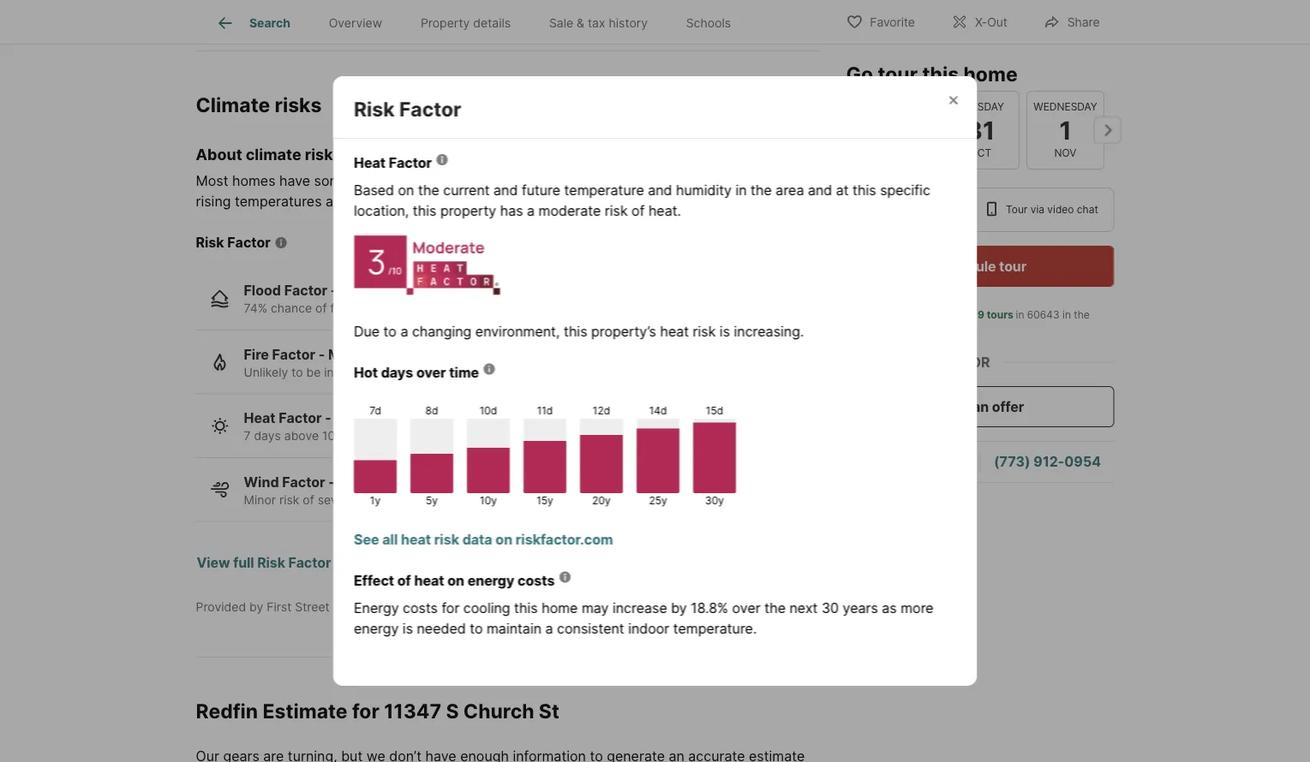 Task type: vqa. For each thing, say whether or not it's contained in the screenshot.
the % over the next 30 years as more energy is needed to maintain a consistent indoor temperature.
yes



Task type: locate. For each thing, give the bounding box(es) containing it.
30 inside % over the next 30 years as more energy is needed to maintain a consistent indoor temperature.
[[822, 600, 839, 617]]

30 left time
[[434, 366, 449, 380]]

go tour this home
[[846, 62, 1018, 86]]

1 vertical spatial over
[[396, 493, 420, 508]]

- inside flood factor - major 74% chance of flooding in next 30 years
[[331, 283, 337, 300]]

the inside % over the next 30 years as more energy is needed to maintain a consistent indoor temperature.
[[764, 600, 786, 617]]

home up consistent
[[541, 600, 578, 617]]

for up needed
[[441, 600, 459, 617]]

flood up "heat factor"
[[414, 93, 446, 108]]

years left as
[[843, 600, 878, 617]]

2 vertical spatial on
[[447, 573, 464, 589]]

on
[[398, 182, 414, 199], [495, 531, 512, 548], [447, 573, 464, 589]]

church
[[464, 700, 534, 724]]

-
[[331, 283, 337, 300], [319, 347, 325, 364], [325, 411, 332, 427], [329, 475, 335, 491]]

environment,
[[475, 323, 560, 340]]

0 vertical spatial home
[[964, 62, 1018, 86]]

over inside wind factor - minor minor risk of severe winds over next 30 years
[[396, 493, 420, 508]]

1 vertical spatial home
[[541, 600, 578, 617]]

2 horizontal spatial risk
[[354, 97, 394, 121]]

heat inside risk factor dialog
[[354, 155, 385, 171]]

factor down temperatures
[[227, 235, 271, 252]]

risk factor element
[[354, 76, 482, 122]]

- inside wind factor - minor minor risk of severe winds over next 30 years
[[329, 475, 335, 491]]

has
[[500, 203, 523, 219]]

days right 15 at the bottom left of the page
[[477, 430, 504, 444]]

in inside in the last 30 days
[[1063, 309, 1071, 321]]

heat up based
[[354, 155, 385, 171]]

0 vertical spatial for
[[441, 600, 459, 617]]

days right hot
[[381, 364, 413, 381]]

energy down energy
[[354, 621, 398, 637]]

0 horizontal spatial may
[[541, 173, 568, 190]]

30 right 15 at the bottom left of the page
[[521, 430, 536, 444]]

years inside wind factor - minor minor risk of severe winds over next 30 years
[[470, 493, 501, 508]]

a inside fire factor - minimal unlikely to be in a wildfire in next 30 years
[[338, 366, 344, 380]]

oct
[[970, 147, 992, 159]]

risk factor up "heat factor"
[[354, 97, 461, 121]]

location,
[[354, 203, 409, 219]]

years up 10d in the left of the page
[[452, 366, 483, 380]]

0 horizontal spatial home
[[541, 600, 578, 617]]

heat right property's
[[660, 323, 689, 340]]

0 horizontal spatial on
[[398, 182, 414, 199]]

15d
[[706, 405, 723, 417]]

fire
[[244, 347, 269, 364]]

risk left severe
[[279, 493, 300, 508]]

is left needed
[[402, 621, 413, 637]]

next inside % over the next 30 years as more energy is needed to maintain a consistent indoor temperature.
[[789, 600, 818, 617]]

for
[[441, 600, 459, 617], [352, 700, 380, 724]]

go
[[846, 62, 874, 86]]

this up tuesday
[[923, 62, 959, 86]]

% over the next 30 years as more energy is needed to maintain a consistent indoor temperature.
[[354, 600, 934, 637]]

heat
[[660, 323, 689, 340], [401, 531, 431, 548], [414, 573, 444, 589]]

about
[[196, 145, 242, 164]]

1 horizontal spatial tour
[[1000, 258, 1027, 275]]

heat up 7
[[244, 411, 276, 427]]

0 vertical spatial tour
[[878, 62, 918, 86]]

30 button
[[857, 90, 935, 171]]

may up consistent
[[582, 600, 609, 617]]

10y
[[480, 495, 497, 507]]

in inside flood factor - major 74% chance of flooding in next 30 years
[[380, 302, 390, 316]]

x-
[[975, 15, 988, 30]]

heat for see all heat risk data on riskfactor.com
[[401, 531, 431, 548]]

is left increasing.
[[719, 323, 730, 340]]

the right %
[[764, 600, 786, 617]]

30 inside in the last 30 days
[[906, 324, 919, 337]]

energy inside % over the next 30 years as more energy is needed to maintain a consistent indoor temperature.
[[354, 621, 398, 637]]

of left severe
[[303, 493, 314, 508]]

risk
[[354, 97, 394, 121], [196, 235, 224, 252], [257, 556, 285, 572]]

factor up the unlikely
[[272, 347, 315, 364]]

1 vertical spatial may
[[582, 600, 609, 617]]

15y
[[536, 495, 553, 507]]

- left minimal
[[319, 347, 325, 364]]

home up tuesday
[[964, 62, 1018, 86]]

1 vertical spatial is
[[402, 621, 413, 637]]

energy costs for cooling this home may increase by 18.8
[[354, 600, 717, 617]]

wednesday 1 nov
[[1034, 101, 1097, 159]]

risk factor down rising
[[196, 235, 271, 252]]

sale & tax history tab
[[530, 3, 667, 44]]

30 right the 5y
[[452, 493, 467, 508]]

see
[[354, 531, 379, 548]]

30 left as
[[822, 600, 839, 617]]

be up moderate
[[572, 173, 588, 190]]

7d
[[369, 405, 381, 417]]

tour for schedule
[[1000, 258, 1027, 275]]

flood for flood factor - major 74% chance of flooding in next 30 years
[[244, 283, 281, 300]]

flood up 74%
[[244, 283, 281, 300]]

next up changing
[[393, 302, 418, 316]]

0 horizontal spatial risk
[[196, 235, 224, 252]]

0 vertical spatial risk factor
[[354, 97, 461, 121]]

risk up "heat factor"
[[354, 97, 394, 121]]

overview tab
[[310, 3, 402, 44]]

factor inside flood factor - major 74% chance of flooding in next 30 years
[[284, 283, 328, 300]]

flood inside flood factor - major 74% chance of flooding in next 30 years
[[244, 283, 281, 300]]

0 vertical spatial be
[[572, 173, 588, 190]]

0 horizontal spatial be
[[306, 366, 321, 380]]

property details tab
[[402, 3, 530, 44]]

1 vertical spatial flood
[[244, 283, 281, 300]]

in
[[735, 182, 747, 199], [380, 302, 390, 316], [1016, 309, 1025, 321], [1063, 309, 1071, 321], [324, 366, 334, 380], [392, 366, 402, 380], [508, 430, 517, 444]]

2 vertical spatial heat
[[414, 573, 444, 589]]

1 vertical spatial for
[[352, 700, 380, 724]]

of
[[380, 173, 393, 190], [631, 203, 645, 219], [315, 302, 327, 316], [303, 493, 314, 508], [397, 573, 411, 589]]

a down energy costs for cooling this home may increase by 18.8
[[545, 621, 553, 637]]

1 vertical spatial climate
[[676, 173, 723, 190]]

of right chance at top left
[[315, 302, 327, 316]]

30 up changing
[[421, 302, 436, 316]]

factor up "heat factor"
[[399, 97, 461, 121]]

0 horizontal spatial energy
[[354, 621, 398, 637]]

report
[[334, 556, 376, 572]]

year,
[[430, 430, 458, 444]]

first
[[267, 601, 292, 615]]

of inside most homes have some risk of natural disasters, and may be impacted by climate change due to rising temperatures and sea levels.
[[380, 173, 393, 190]]

by left the 18.8
[[671, 600, 687, 617]]

1 horizontal spatial climate
[[676, 173, 723, 190]]

heat inside heat factor - moderate 7 days above 101° expected this year, 15 days in 30 years
[[244, 411, 276, 427]]

impacted
[[592, 173, 652, 190]]

%
[[717, 600, 728, 617]]

60643
[[1028, 309, 1060, 321]]

risks up some
[[305, 145, 342, 164]]

in right wildfire
[[392, 366, 402, 380]]

at
[[836, 182, 849, 199]]

0 vertical spatial risks
[[275, 93, 322, 117]]

of down "heat factor"
[[380, 173, 393, 190]]

tour inside button
[[1000, 258, 1027, 275]]

minor
[[338, 475, 377, 491], [244, 493, 276, 508]]

1 vertical spatial heat
[[244, 411, 276, 427]]

the inside in the last 30 days
[[1074, 309, 1090, 321]]

sea
[[354, 194, 377, 211]]

2 tab from the left
[[650, 80, 797, 122]]

out
[[988, 15, 1008, 30]]

by left first
[[249, 601, 263, 615]]

temperature.
[[673, 621, 757, 637]]

risks up "about climate risks"
[[275, 93, 322, 117]]

view full risk factor report button
[[196, 544, 376, 585]]

offer
[[992, 399, 1024, 415]]

days inside risk factor dialog
[[381, 364, 413, 381]]

1 horizontal spatial energy
[[467, 573, 514, 589]]

provided by first street foundation
[[196, 601, 396, 615]]

- for minor
[[329, 475, 335, 491]]

None button
[[942, 91, 1020, 170], [1026, 91, 1104, 170], [942, 91, 1020, 170], [1026, 91, 1104, 170]]

2 horizontal spatial on
[[495, 531, 512, 548]]

risk down temperature
[[605, 203, 628, 219]]

tour via video chat list box
[[846, 188, 1115, 232]]

climate up homes
[[246, 145, 301, 164]]

on up cooling
[[447, 573, 464, 589]]

moderate
[[538, 203, 601, 219]]

years up see all heat risk data on riskfactor.com
[[470, 493, 501, 508]]

increase
[[612, 600, 667, 617]]

30 up specific
[[879, 115, 912, 145]]

0 horizontal spatial is
[[402, 621, 413, 637]]

start an offer button
[[846, 387, 1115, 428]]

tab down &
[[504, 80, 650, 122]]

10d
[[479, 405, 497, 417]]

over left the 5y
[[396, 493, 420, 508]]

of right the effect on the bottom
[[397, 573, 411, 589]]

flooding
[[330, 302, 376, 316]]

costs up needed
[[403, 600, 438, 617]]

0 vertical spatial heat
[[660, 323, 689, 340]]

this left year,
[[406, 430, 427, 444]]

1 horizontal spatial home
[[964, 62, 1018, 86]]

0 horizontal spatial flood
[[244, 283, 281, 300]]

st
[[539, 700, 560, 724]]

search
[[249, 16, 290, 30]]

to inside % over the next 30 years as more energy is needed to maintain a consistent indoor temperature.
[[469, 621, 483, 637]]

0 vertical spatial climate
[[246, 145, 301, 164]]

favorite
[[870, 15, 915, 30]]

share button
[[1029, 4, 1115, 39]]

heat for heat factor - moderate 7 days above 101° expected this year, 15 days in 30 years
[[244, 411, 276, 427]]

the
[[418, 182, 439, 199], [751, 182, 772, 199], [1074, 309, 1090, 321], [764, 600, 786, 617]]

next up 8d on the bottom
[[406, 366, 430, 380]]

in the last 30 days
[[886, 309, 1093, 337]]

this inside heat factor - moderate 7 days above 101° expected this year, 15 days in 30 years
[[406, 430, 427, 444]]

30 right last
[[906, 324, 919, 337]]

0 horizontal spatial costs
[[403, 600, 438, 617]]

over left time
[[416, 364, 446, 381]]

years up changing
[[440, 302, 471, 316]]

about climate risks
[[196, 145, 342, 164]]

schools
[[686, 16, 731, 30]]

in down minimal
[[324, 366, 334, 380]]

costs up energy costs for cooling this home may increase by 18.8
[[517, 573, 554, 589]]

tour
[[878, 62, 918, 86], [1000, 258, 1027, 275]]

heat factor score logo image
[[354, 222, 500, 295]]

1 horizontal spatial costs
[[517, 573, 554, 589]]

in inside heat factor - moderate 7 days above 101° expected this year, 15 days in 30 years
[[508, 430, 517, 444]]

this down natural
[[413, 203, 436, 219]]

5y
[[426, 495, 438, 507]]

in right humidity
[[735, 182, 747, 199]]

1 vertical spatial risk factor
[[196, 235, 271, 252]]

tour right schedule
[[1000, 258, 1027, 275]]

a down minimal
[[338, 366, 344, 380]]

tab
[[504, 80, 650, 122], [650, 80, 797, 122], [797, 80, 943, 122]]

risk left data
[[434, 531, 459, 548]]

1 vertical spatial risk
[[196, 235, 224, 252]]

for inside risk factor dialog
[[441, 600, 459, 617]]

1 horizontal spatial may
[[582, 600, 609, 617]]

8d
[[425, 405, 438, 417]]

wind factor - minor minor risk of severe winds over next 30 years
[[244, 475, 501, 508]]

minor up winds
[[338, 475, 377, 491]]

1 vertical spatial heat
[[401, 531, 431, 548]]

heat
[[354, 155, 385, 171], [244, 411, 276, 427]]

1 horizontal spatial be
[[572, 173, 588, 190]]

factor inside button
[[288, 556, 331, 572]]

data
[[462, 531, 492, 548]]

1 horizontal spatial for
[[441, 600, 459, 617]]

1 vertical spatial tour
[[1000, 258, 1027, 275]]

factor inside wind factor - minor minor risk of severe winds over next 30 years
[[282, 475, 325, 491]]

next left "10y"
[[424, 493, 448, 508]]

1 vertical spatial minor
[[244, 493, 276, 508]]

over right %
[[732, 600, 760, 617]]

next right %
[[789, 600, 818, 617]]

flood inside flood tab
[[414, 93, 446, 108]]

0 vertical spatial minor
[[338, 475, 377, 491]]

heat for heat factor
[[354, 155, 385, 171]]

- left major
[[331, 283, 337, 300]]

risks
[[275, 93, 322, 117], [305, 145, 342, 164]]

0 horizontal spatial heat
[[244, 411, 276, 427]]

humidity
[[676, 182, 732, 199]]

risk down rising
[[196, 235, 224, 252]]

11347
[[384, 700, 442, 724]]

factor up above
[[279, 411, 322, 427]]

years inside flood factor - major 74% chance of flooding in next 30 years
[[440, 302, 471, 316]]

increasing.
[[734, 323, 804, 340]]

0 vertical spatial is
[[719, 323, 730, 340]]

redfin
[[196, 700, 258, 724]]

over inside % over the next 30 years as more energy is needed to maintain a consistent indoor temperature.
[[732, 600, 760, 617]]

risk inside button
[[257, 556, 285, 572]]

- for minimal
[[319, 347, 325, 364]]

to inside fire factor - minimal unlikely to be in a wildfire in next 30 years
[[292, 366, 303, 380]]

in right 60643
[[1063, 309, 1071, 321]]

0 horizontal spatial tour
[[878, 62, 918, 86]]

for left 11347
[[352, 700, 380, 724]]

1 vertical spatial risks
[[305, 145, 342, 164]]

days inside in the last 30 days
[[922, 324, 945, 337]]

0 vertical spatial may
[[541, 173, 568, 190]]

- up 101°
[[325, 411, 332, 427]]

next inside wind factor - minor minor risk of severe winds over next 30 years
[[424, 493, 448, 508]]

flood tab list
[[354, 76, 957, 126]]

in right 'flooding'
[[380, 302, 390, 316]]

0 vertical spatial on
[[398, 182, 414, 199]]

factor up severe
[[282, 475, 325, 491]]

years
[[440, 302, 471, 316], [452, 366, 483, 380], [539, 430, 570, 444], [470, 493, 501, 508], [843, 600, 878, 617]]

tab list
[[196, 0, 764, 44]]

1 horizontal spatial on
[[447, 573, 464, 589]]

1 vertical spatial energy
[[354, 621, 398, 637]]

1 horizontal spatial minor
[[338, 475, 377, 491]]

by up heat.
[[656, 173, 672, 190]]

1 horizontal spatial risk factor
[[354, 97, 461, 121]]

over
[[416, 364, 446, 381], [396, 493, 420, 508], [732, 600, 760, 617]]

tours
[[987, 309, 1014, 321]]

- inside heat factor - moderate 7 days above 101° expected this year, 15 days in 30 years
[[325, 411, 332, 427]]

energy
[[467, 573, 514, 589], [354, 621, 398, 637]]

a inside % over the next 30 years as more energy is needed to maintain a consistent indoor temperature.
[[545, 621, 553, 637]]

heat up needed
[[414, 573, 444, 589]]

is inside % over the next 30 years as more energy is needed to maintain a consistent indoor temperature.
[[402, 621, 413, 637]]

climate up heat.
[[676, 173, 723, 190]]

have
[[279, 173, 310, 190]]

heat right all
[[401, 531, 431, 548]]

and
[[513, 173, 537, 190], [493, 182, 518, 199], [648, 182, 672, 199], [808, 182, 832, 199], [326, 194, 350, 211]]

- up severe
[[329, 475, 335, 491]]

&
[[577, 16, 585, 30]]

flood factor - major 74% chance of flooding in next 30 years
[[244, 283, 471, 316]]

risk factor dialog
[[333, 76, 978, 687]]

risk inside most homes have some risk of natural disasters, and may be impacted by climate change due to rising temperatures and sea levels.
[[353, 173, 376, 190]]

1 horizontal spatial is
[[719, 323, 730, 340]]

- inside fire factor - minimal unlikely to be in a wildfire in next 30 years
[[319, 347, 325, 364]]

2 vertical spatial risk
[[257, 556, 285, 572]]

1 horizontal spatial flood
[[414, 93, 446, 108]]

2 vertical spatial over
[[732, 600, 760, 617]]

minor down wind on the bottom of page
[[244, 493, 276, 508]]

start
[[937, 399, 970, 415]]

energy up cooling
[[467, 573, 514, 589]]

provided
[[196, 601, 246, 615]]

1 horizontal spatial heat
[[354, 155, 385, 171]]

in right 15 at the bottom left of the page
[[508, 430, 517, 444]]

on right data
[[495, 531, 512, 548]]

25y
[[649, 495, 667, 507]]

heat for effect of heat on energy costs
[[414, 573, 444, 589]]

0 horizontal spatial for
[[352, 700, 380, 724]]

years down 11d
[[539, 430, 570, 444]]

tab down schools tab at right top
[[650, 80, 797, 122]]

0 vertical spatial risk
[[354, 97, 394, 121]]

some
[[314, 173, 350, 190]]

0 vertical spatial heat
[[354, 155, 385, 171]]

1 horizontal spatial risk
[[257, 556, 285, 572]]

risk up sea
[[353, 173, 376, 190]]

tour right the "go"
[[878, 62, 918, 86]]

most
[[196, 173, 228, 190]]

0 horizontal spatial risk factor
[[196, 235, 271, 252]]

risk right full
[[257, 556, 285, 572]]

wildfire
[[348, 366, 389, 380]]

the right 60643
[[1074, 309, 1090, 321]]

minimal
[[328, 347, 381, 364]]

be inside most homes have some risk of natural disasters, and may be impacted by climate change due to rising temperatures and sea levels.
[[572, 173, 588, 190]]

1 vertical spatial be
[[306, 366, 321, 380]]

years inside % over the next 30 years as more energy is needed to maintain a consistent indoor temperature.
[[843, 600, 878, 617]]

0 vertical spatial flood
[[414, 93, 446, 108]]



Task type: describe. For each thing, give the bounding box(es) containing it.
factor inside fire factor - minimal unlikely to be in a wildfire in next 30 years
[[272, 347, 315, 364]]

next image
[[1094, 116, 1122, 144]]

tour via video chat option
[[971, 188, 1115, 232]]

chat
[[1077, 204, 1099, 216]]

flood tab
[[357, 80, 504, 122]]

natural
[[397, 173, 442, 190]]

next inside fire factor - minimal unlikely to be in a wildfire in next 30 years
[[406, 366, 430, 380]]

levels.
[[381, 194, 421, 211]]

the left area
[[751, 182, 772, 199]]

chance
[[271, 302, 312, 316]]

by inside most homes have some risk of natural disasters, and may be impacted by climate change due to rising temperatures and sea levels.
[[656, 173, 672, 190]]

this right at in the right top of the page
[[853, 182, 876, 199]]

estimate
[[263, 700, 348, 724]]

0 horizontal spatial minor
[[244, 493, 276, 508]]

30 inside button
[[879, 115, 912, 145]]

foundation
[[333, 601, 396, 615]]

tour for go
[[878, 62, 918, 86]]

schools tab
[[667, 3, 751, 44]]

wind
[[244, 475, 279, 491]]

19
[[973, 309, 985, 321]]

- for major
[[331, 283, 337, 300]]

schedule tour
[[934, 258, 1027, 275]]

next inside flood factor - major 74% chance of flooding in next 30 years
[[393, 302, 418, 316]]

energy
[[354, 600, 399, 617]]

912-
[[1034, 454, 1065, 471]]

3 tab from the left
[[797, 80, 943, 122]]

winds
[[359, 493, 392, 508]]

see all heat risk data on riskfactor.com link
[[354, 523, 957, 550]]

see all heat risk data on riskfactor.com
[[354, 531, 613, 548]]

sale & tax history
[[549, 16, 648, 30]]

of left heat.
[[631, 203, 645, 219]]

by inside risk factor dialog
[[671, 600, 687, 617]]

hot
[[354, 364, 378, 381]]

years inside heat factor - moderate 7 days above 101° expected this year, 15 days in 30 years
[[539, 430, 570, 444]]

temperatures
[[235, 194, 322, 211]]

needed
[[417, 621, 466, 637]]

the left 'current'
[[418, 182, 439, 199]]

time
[[449, 364, 479, 381]]

in inside the "based on the current and future temperature and humidity in the area and at this specific location, this property has"
[[735, 182, 747, 199]]

via
[[1031, 204, 1045, 216]]

search link
[[215, 13, 290, 33]]

full
[[233, 556, 254, 572]]

tuesday 31 oct
[[957, 101, 1004, 159]]

risk left increasing.
[[693, 323, 716, 340]]

of inside wind factor - minor minor risk of severe winds over next 30 years
[[303, 493, 314, 508]]

home inside risk factor dialog
[[541, 600, 578, 617]]

20y
[[592, 495, 610, 507]]

12d
[[593, 405, 610, 417]]

may inside most homes have some risk of natural disasters, and may be impacted by climate change due to rising temperatures and sea levels.
[[541, 173, 568, 190]]

tour via video chat
[[1006, 204, 1099, 216]]

0 horizontal spatial climate
[[246, 145, 301, 164]]

major
[[340, 283, 379, 300]]

1y
[[370, 495, 380, 507]]

schedule
[[934, 258, 996, 275]]

14d
[[649, 405, 667, 417]]

specific
[[880, 182, 930, 199]]

may inside risk factor dialog
[[582, 600, 609, 617]]

riskfactor.com
[[515, 531, 613, 548]]

based on the current and future temperature and humidity in the area and at this specific location, this property has
[[354, 182, 930, 219]]

view full risk factor report
[[197, 556, 376, 572]]

as
[[882, 600, 897, 617]]

30 inside heat factor - moderate 7 days above 101° expected this year, 15 days in 30 years
[[521, 430, 536, 444]]

heat factor - moderate 7 days above 101° expected this year, 15 days in 30 years
[[244, 411, 570, 444]]

this left property's
[[563, 323, 587, 340]]

street
[[295, 601, 330, 615]]

19 tours in 60643
[[973, 309, 1060, 321]]

of inside flood factor - major 74% chance of flooding in next 30 years
[[315, 302, 327, 316]]

years inside fire factor - minimal unlikely to be in a wildfire in next 30 years
[[452, 366, 483, 380]]

due to a changing environment, this property's heat risk is increasing.
[[354, 323, 804, 340]]

0954
[[1065, 454, 1102, 471]]

unlikely
[[244, 366, 288, 380]]

x-out button
[[937, 4, 1022, 39]]

tour
[[1006, 204, 1028, 216]]

severe
[[318, 493, 356, 508]]

history
[[609, 16, 648, 30]]

risk inside wind factor - minor minor risk of severe winds over next 30 years
[[279, 493, 300, 508]]

an
[[973, 399, 989, 415]]

tuesday
[[957, 101, 1004, 113]]

0 vertical spatial costs
[[517, 573, 554, 589]]

cooling
[[463, 600, 510, 617]]

a right has on the top left of page
[[527, 203, 534, 219]]

(773) 912-0954
[[994, 454, 1102, 471]]

property
[[421, 16, 470, 30]]

moderate
[[335, 411, 399, 427]]

climate inside most homes have some risk of natural disasters, and may be impacted by climate change due to rising temperatures and sea levels.
[[676, 173, 723, 190]]

all
[[382, 531, 398, 548]]

more
[[901, 600, 934, 617]]

climate risks
[[196, 93, 322, 117]]

30 inside wind factor - minor minor risk of severe winds over next 30 years
[[452, 493, 467, 508]]

redfin estimate for 11347 s church st
[[196, 700, 560, 724]]

30 inside fire factor - minimal unlikely to be in a wildfire in next 30 years
[[434, 366, 449, 380]]

factor inside heat factor - moderate 7 days above 101° expected this year, 15 days in 30 years
[[279, 411, 322, 427]]

tab list containing search
[[196, 0, 764, 44]]

in right tours
[[1016, 309, 1025, 321]]

change
[[726, 173, 774, 190]]

1 vertical spatial on
[[495, 531, 512, 548]]

hot days over time
[[354, 364, 479, 381]]

future
[[522, 182, 560, 199]]

current
[[443, 182, 490, 199]]

favorite button
[[832, 4, 930, 39]]

heat factor
[[354, 155, 432, 171]]

risk inside dialog
[[354, 97, 394, 121]]

consistent
[[557, 621, 624, 637]]

sale
[[549, 16, 574, 30]]

based
[[354, 182, 394, 199]]

15
[[461, 430, 474, 444]]

risk factor inside dialog
[[354, 97, 461, 121]]

is for risk
[[719, 323, 730, 340]]

a left changing
[[400, 323, 408, 340]]

effect
[[354, 573, 394, 589]]

101°
[[322, 430, 346, 444]]

1
[[1059, 115, 1072, 145]]

be inside fire factor - minimal unlikely to be in a wildfire in next 30 years
[[306, 366, 321, 380]]

s
[[446, 700, 459, 724]]

maintain
[[486, 621, 541, 637]]

is for energy
[[402, 621, 413, 637]]

this up maintain
[[514, 600, 538, 617]]

1 tab from the left
[[504, 80, 650, 122]]

flood for flood
[[414, 93, 446, 108]]

wednesday
[[1034, 101, 1097, 113]]

to inside most homes have some risk of natural disasters, and may be impacted by climate change due to rising temperatures and sea levels.
[[806, 173, 820, 190]]

for for 11347
[[352, 700, 380, 724]]

fire factor - minimal unlikely to be in a wildfire in next 30 years
[[244, 347, 483, 380]]

view
[[197, 556, 230, 572]]

property details
[[421, 16, 511, 30]]

share
[[1068, 15, 1100, 30]]

climate
[[196, 93, 270, 117]]

factor up natural
[[388, 155, 432, 171]]

0 vertical spatial energy
[[467, 573, 514, 589]]

days right 7
[[254, 430, 281, 444]]

30 inside flood factor - major 74% chance of flooding in next 30 years
[[421, 302, 436, 316]]

- for moderate
[[325, 411, 332, 427]]

x-out
[[975, 15, 1008, 30]]

1 vertical spatial costs
[[403, 600, 438, 617]]

for for cooling
[[441, 600, 459, 617]]

expected
[[350, 430, 403, 444]]

30y
[[705, 495, 724, 507]]

0 vertical spatial over
[[416, 364, 446, 381]]

schedule tour button
[[846, 246, 1115, 287]]

on inside the "based on the current and future temperature and humidity in the area and at this specific location, this property has"
[[398, 182, 414, 199]]



